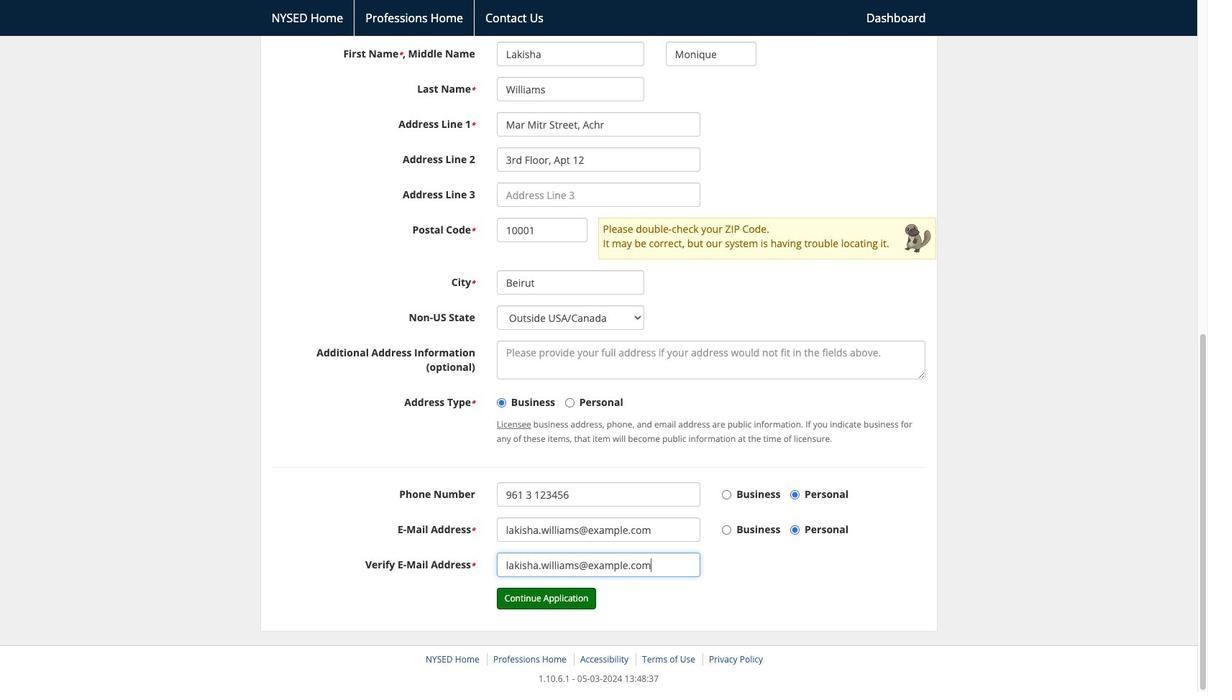 Task type: locate. For each thing, give the bounding box(es) containing it.
a picture of a platypus who is sad for failing to lookup your zip / postal code. image
[[904, 222, 933, 256]]

Last Name text field
[[497, 77, 645, 102]]

None radio
[[565, 399, 575, 408], [723, 491, 732, 500], [791, 491, 800, 500], [565, 399, 575, 408], [723, 491, 732, 500], [791, 491, 800, 500]]

Email text field
[[497, 518, 701, 543]]

None submit
[[497, 589, 597, 610]]

Please re-enter your e-mail address. text field
[[497, 553, 701, 578]]

None radio
[[497, 399, 506, 408], [723, 526, 732, 536], [791, 526, 800, 536], [497, 399, 506, 408], [723, 526, 732, 536], [791, 526, 800, 536]]



Task type: describe. For each thing, give the bounding box(es) containing it.
First Name text field
[[497, 42, 645, 66]]

Enter phone number (optional) text field
[[497, 483, 701, 507]]

Please provide your full address if your address would not fit in the fields above. text field
[[497, 341, 926, 380]]

Middle Name text field
[[666, 42, 757, 66]]

Address Line 1 text field
[[497, 112, 701, 137]]

Address Line 3 text field
[[497, 183, 701, 207]]

City text field
[[497, 271, 645, 295]]

Address Line 2 text field
[[497, 148, 701, 172]]

Postal Code text field
[[497, 218, 588, 243]]



Task type: vqa. For each thing, say whether or not it's contained in the screenshot.
Email text field
yes



